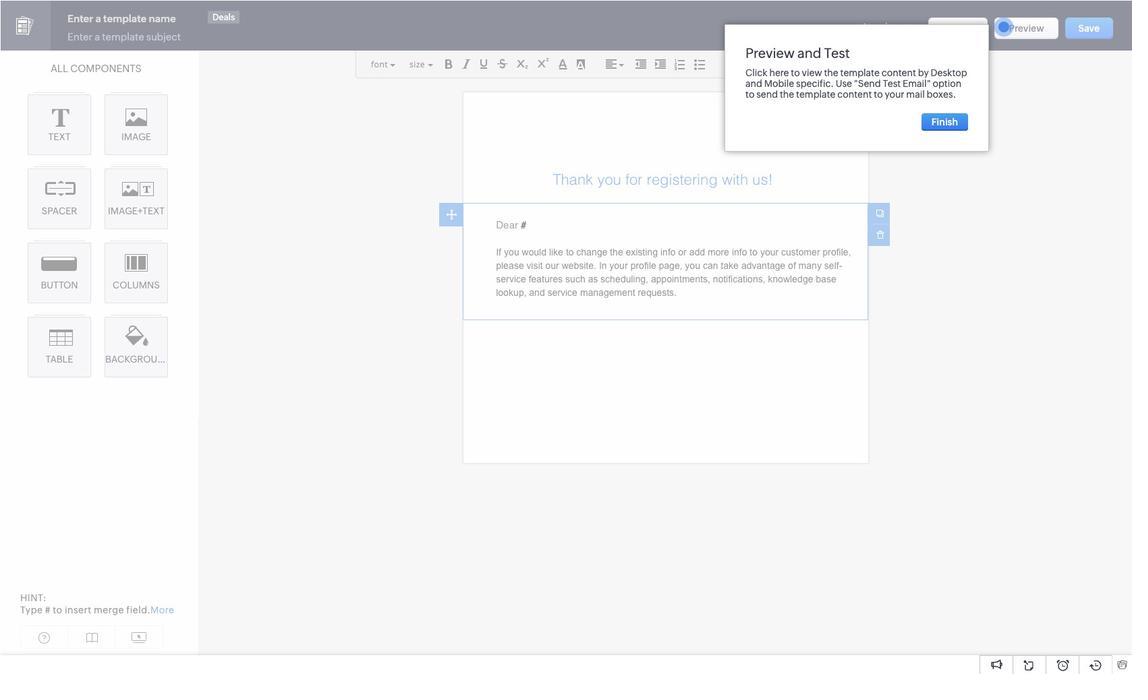 Task type: vqa. For each thing, say whether or not it's contained in the screenshot.
% associated with Needs Analysis
no



Task type: describe. For each thing, give the bounding box(es) containing it.
Enter a template subject text field
[[64, 31, 199, 44]]

preview
[[746, 45, 795, 61]]

table
[[46, 354, 73, 365]]

0 horizontal spatial deals
[[162, 11, 184, 22]]

spacer link
[[28, 169, 91, 229]]

image link
[[105, 94, 168, 155]]

use
[[836, 78, 852, 89]]

send
[[757, 89, 778, 100]]

view
[[802, 67, 822, 78]]

all
[[51, 63, 68, 74]]

image
[[121, 132, 151, 142]]

alert
[[57, 28, 80, 39]]

specific.
[[796, 78, 834, 89]]

1 horizontal spatial to
[[791, 67, 800, 78]]

enter a template name text field up the alert
[[13, 10, 159, 24]]

columns
[[113, 280, 160, 291]]

enter a template name text field up enter a template subject text box
[[64, 11, 209, 27]]

2 horizontal spatial to
[[874, 89, 883, 100]]

button
[[41, 280, 78, 291]]

0 horizontal spatial test
[[824, 45, 850, 61]]

1 horizontal spatial and
[[798, 45, 822, 61]]

here
[[770, 67, 789, 78]]

background
[[105, 354, 171, 365]]

1 horizontal spatial the
[[824, 67, 839, 78]]

mail
[[907, 89, 925, 100]]

option
[[933, 78, 962, 89]]

button link
[[28, 243, 91, 304]]

desktop
[[931, 67, 968, 78]]

finish
[[932, 117, 958, 128]]

text link
[[28, 94, 91, 155]]

0 horizontal spatial and
[[746, 78, 763, 89]]

finish link
[[922, 113, 968, 131]]

columns link
[[105, 243, 168, 304]]



Task type: locate. For each thing, give the bounding box(es) containing it.
content left your
[[838, 89, 872, 100]]

image+text
[[108, 206, 165, 217]]

1 vertical spatial content
[[838, 89, 872, 100]]

0 vertical spatial content
[[882, 67, 916, 78]]

components
[[70, 63, 142, 74]]

the
[[824, 67, 839, 78], [780, 89, 795, 100]]

1 vertical spatial template
[[796, 89, 836, 100]]

1 vertical spatial the
[[780, 89, 795, 100]]

deal
[[34, 28, 55, 39]]

1 horizontal spatial template
[[841, 67, 880, 78]]

template down view
[[796, 89, 836, 100]]

image+text link
[[105, 169, 168, 229]]

boxes.
[[927, 89, 956, 100]]

and
[[798, 45, 822, 61], [746, 78, 763, 89]]

0 vertical spatial template
[[841, 67, 880, 78]]

attachments
[[864, 17, 921, 28], [862, 22, 918, 33]]

0 vertical spatial the
[[824, 67, 839, 78]]

content up your
[[882, 67, 916, 78]]

and up view
[[798, 45, 822, 61]]

to left your
[[874, 89, 883, 100]]

"send
[[854, 78, 881, 89]]

0 vertical spatial test
[[824, 45, 850, 61]]

None button
[[931, 13, 991, 35], [996, 13, 1060, 35], [1065, 13, 1113, 35], [928, 18, 988, 39], [995, 18, 1058, 39], [1065, 18, 1113, 39], [931, 13, 991, 35], [996, 13, 1060, 35], [1065, 13, 1113, 35], [928, 18, 988, 39], [995, 18, 1058, 39], [1065, 18, 1113, 39]]

template right the specific.
[[841, 67, 880, 78]]

to
[[791, 67, 800, 78], [746, 89, 755, 100], [874, 89, 883, 100]]

1 horizontal spatial content
[[882, 67, 916, 78]]

0 horizontal spatial template
[[796, 89, 836, 100]]

email"
[[903, 78, 931, 89]]

the right view
[[824, 67, 839, 78]]

content
[[882, 67, 916, 78], [838, 89, 872, 100]]

click
[[746, 67, 768, 78]]

attachments up by
[[864, 17, 921, 28]]

deals
[[162, 11, 184, 22], [213, 12, 235, 22]]

by
[[918, 67, 929, 78]]

0 horizontal spatial the
[[780, 89, 795, 100]]

big deal alert
[[17, 28, 80, 39]]

test up use
[[824, 45, 850, 61]]

1 vertical spatial and
[[746, 78, 763, 89]]

and left mobile
[[746, 78, 763, 89]]

Enter a template name text field
[[13, 10, 159, 24], [64, 11, 209, 27]]

your
[[885, 89, 905, 100]]

the right send in the right top of the page
[[780, 89, 795, 100]]

table link
[[28, 317, 91, 378]]

test right the "send
[[883, 78, 901, 89]]

1 horizontal spatial deals
[[213, 12, 235, 22]]

1 vertical spatial test
[[883, 78, 901, 89]]

1 horizontal spatial test
[[883, 78, 901, 89]]

background link
[[105, 317, 171, 378]]

preview and test click here to view the template content by desktop and mobile specific. use "send test email" option to send the template content to your mail boxes.
[[746, 45, 968, 100]]

0 horizontal spatial content
[[838, 89, 872, 100]]

0 horizontal spatial to
[[746, 89, 755, 100]]

all components
[[51, 63, 142, 74]]

template
[[841, 67, 880, 78], [796, 89, 836, 100]]

to left send in the right top of the page
[[746, 89, 755, 100]]

mobile
[[764, 78, 795, 89]]

big
[[17, 28, 32, 39]]

test
[[824, 45, 850, 61], [883, 78, 901, 89]]

0 vertical spatial and
[[798, 45, 822, 61]]

spacer
[[42, 206, 77, 217]]

to right here
[[791, 67, 800, 78]]

attachments up preview and test click here to view the template content by desktop and mobile specific. use "send test email" option to send the template content to your mail boxes.
[[862, 22, 918, 33]]

text
[[48, 132, 71, 142]]



